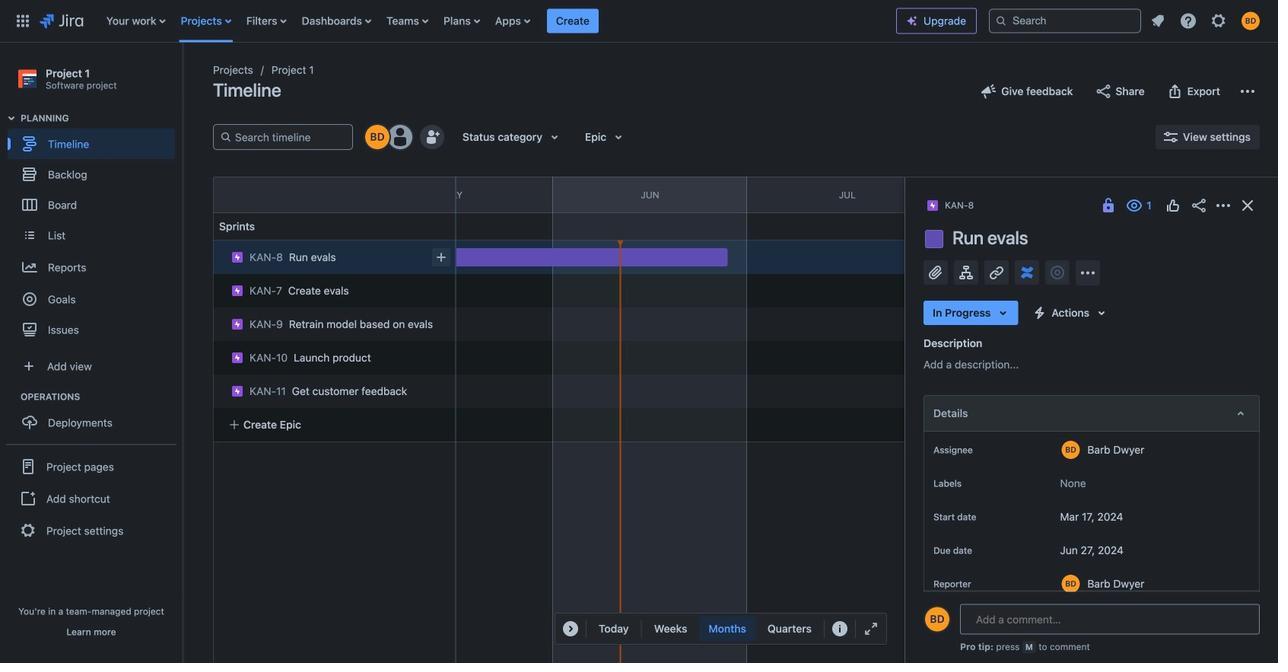 Task type: describe. For each thing, give the bounding box(es) containing it.
goal image
[[23, 292, 37, 306]]

group for operations icon
[[8, 391, 182, 442]]

1 epic image from the top
[[231, 251, 244, 263]]

sidebar navigation image
[[166, 61, 199, 91]]

legend image
[[831, 620, 850, 638]]

timeline view to show as group
[[645, 617, 821, 641]]

operations image
[[2, 388, 21, 406]]

1 horizontal spatial list
[[1145, 7, 1270, 35]]

heading for planning image at the left top of page
[[21, 112, 182, 124]]

2 vertical spatial group
[[6, 444, 177, 552]]

0 horizontal spatial list
[[99, 0, 897, 42]]

group for planning image at the left top of page
[[8, 112, 182, 350]]

row header inside timeline 'grid'
[[213, 177, 457, 213]]

create child issue image
[[432, 248, 451, 266]]

3 epic image from the top
[[231, 385, 244, 397]]

2 epic image from the top
[[231, 318, 244, 330]]

add a child issue image
[[958, 263, 976, 282]]

project overview element
[[924, 618, 1261, 655]]

notifications image
[[1149, 12, 1168, 30]]



Task type: vqa. For each thing, say whether or not it's contained in the screenshot.
Add people image
yes



Task type: locate. For each thing, give the bounding box(es) containing it.
group
[[8, 112, 182, 350], [8, 391, 182, 442], [6, 444, 177, 552]]

2 heading from the top
[[21, 391, 182, 403]]

0 vertical spatial epic image
[[231, 285, 244, 297]]

your profile and settings image
[[1242, 12, 1261, 30]]

epic image
[[231, 251, 244, 263], [231, 318, 244, 330]]

close image
[[1239, 196, 1258, 215]]

Search timeline text field
[[232, 125, 346, 149]]

column header
[[159, 177, 353, 212], [948, 177, 1149, 212]]

planning image
[[2, 109, 21, 127]]

list item
[[547, 0, 599, 42]]

2 epic image from the top
[[231, 352, 244, 364]]

details element
[[924, 395, 1261, 432]]

1 heading from the top
[[21, 112, 182, 124]]

0 vertical spatial heading
[[21, 112, 182, 124]]

link goals image
[[1049, 263, 1067, 282]]

1 vertical spatial heading
[[21, 391, 182, 403]]

1 column header from the left
[[159, 177, 353, 212]]

1 vertical spatial group
[[8, 391, 182, 442]]

1 vertical spatial epic image
[[231, 352, 244, 364]]

timeline grid
[[62, 177, 1279, 663]]

Search field
[[990, 9, 1142, 33]]

1 horizontal spatial column header
[[948, 177, 1149, 212]]

cell
[[213, 241, 457, 274], [207, 269, 458, 308], [207, 303, 458, 341], [207, 336, 458, 375], [207, 370, 458, 408]]

jira image
[[40, 12, 84, 30], [40, 12, 84, 30]]

row header
[[213, 177, 457, 213]]

enter full screen image
[[863, 620, 881, 638]]

attach image
[[927, 263, 945, 282]]

primary element
[[9, 0, 897, 42]]

export icon image
[[1167, 82, 1185, 100]]

search image
[[996, 15, 1008, 27]]

help image
[[1180, 12, 1198, 30]]

0 horizontal spatial column header
[[159, 177, 353, 212]]

list
[[99, 0, 897, 42], [1145, 7, 1270, 35]]

settings image
[[1210, 12, 1229, 30]]

0 vertical spatial group
[[8, 112, 182, 350]]

2 column header from the left
[[948, 177, 1149, 212]]

1 vertical spatial epic image
[[231, 318, 244, 330]]

None search field
[[990, 9, 1142, 33]]

1 epic image from the top
[[231, 285, 244, 297]]

Add a comment… field
[[961, 604, 1261, 635]]

heading for operations icon
[[21, 391, 182, 403]]

add people image
[[423, 128, 442, 146]]

appswitcher icon image
[[14, 12, 32, 30]]

sidebar element
[[0, 43, 183, 663]]

heading
[[21, 112, 182, 124], [21, 391, 182, 403]]

banner
[[0, 0, 1279, 43]]

0 vertical spatial epic image
[[231, 251, 244, 263]]

epic image
[[231, 285, 244, 297], [231, 352, 244, 364], [231, 385, 244, 397]]

2 vertical spatial epic image
[[231, 385, 244, 397]]



